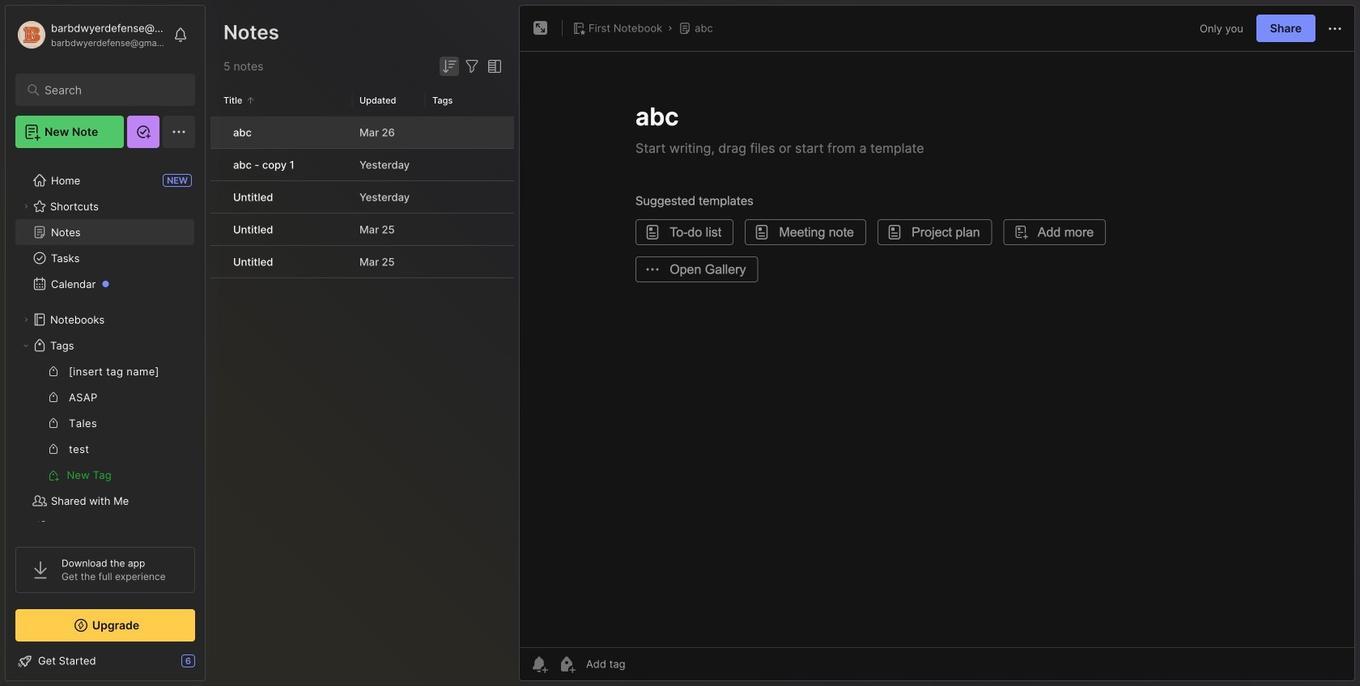Task type: locate. For each thing, give the bounding box(es) containing it.
add filters image
[[462, 57, 482, 76]]

4 cell from the top
[[211, 214, 223, 245]]

group
[[15, 359, 194, 488]]

3 cell from the top
[[211, 181, 223, 213]]

Add tag field
[[585, 657, 706, 672]]

row group
[[211, 117, 514, 279]]

cell
[[211, 117, 223, 148], [211, 149, 223, 181], [211, 181, 223, 213], [211, 214, 223, 245], [211, 246, 223, 278]]

more actions image
[[1325, 19, 1345, 39]]

Search text field
[[45, 83, 174, 98]]

Sort options field
[[440, 57, 459, 76]]

None search field
[[45, 80, 174, 100]]

expand note image
[[531, 19, 551, 38]]

note window element
[[519, 5, 1355, 686]]

group inside "main" element
[[15, 359, 194, 488]]

expand tags image
[[21, 341, 31, 351]]

tree
[[6, 158, 205, 576]]

2 cell from the top
[[211, 149, 223, 181]]

tree inside "main" element
[[6, 158, 205, 576]]

1 cell from the top
[[211, 117, 223, 148]]



Task type: vqa. For each thing, say whether or not it's contained in the screenshot.
new
no



Task type: describe. For each thing, give the bounding box(es) containing it.
Help and Learning task checklist field
[[6, 649, 205, 674]]

Add filters field
[[462, 57, 482, 76]]

add a reminder image
[[530, 655, 549, 674]]

5 cell from the top
[[211, 246, 223, 278]]

More actions field
[[1325, 18, 1345, 39]]

click to collapse image
[[204, 657, 217, 676]]

none search field inside "main" element
[[45, 80, 174, 100]]

expand notebooks image
[[21, 315, 31, 325]]

View options field
[[482, 57, 504, 76]]

add tag image
[[557, 655, 576, 674]]

main element
[[0, 0, 211, 687]]

Account field
[[15, 19, 165, 51]]

Note Editor text field
[[520, 51, 1355, 648]]



